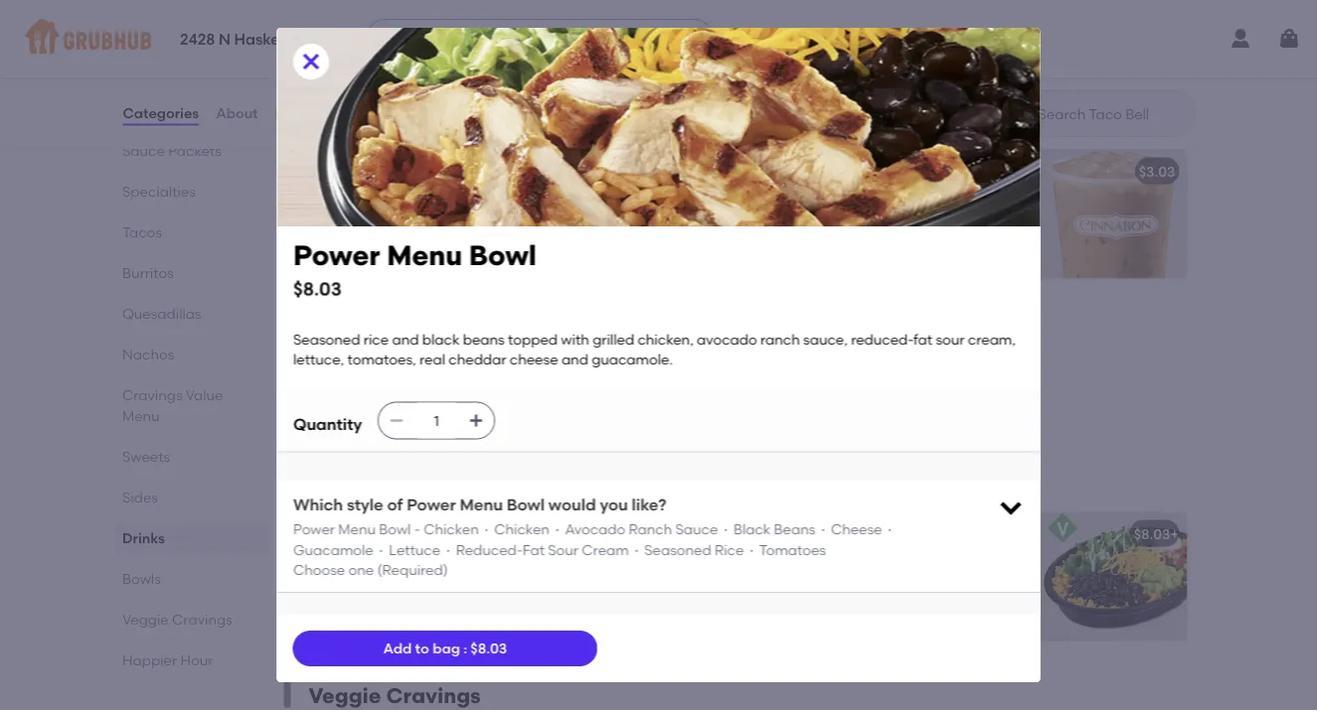 Task type: vqa. For each thing, say whether or not it's contained in the screenshot.
below);
no



Task type: locate. For each thing, give the bounding box(es) containing it.
cheddar
[[448, 352, 506, 369], [871, 615, 929, 632], [325, 635, 382, 652]]

cravings down the to
[[386, 684, 481, 709]]

roast down iced cinnabon delights® coffee at the right
[[834, 192, 869, 208]]

rainforest for premium
[[325, 45, 393, 62]]

Input item quantity number field
[[414, 403, 458, 439]]

0 vertical spatial flavor
[[939, 66, 977, 82]]

1 horizontal spatial lettuce,
[[408, 615, 459, 632]]

1 vanilla from the top
[[950, 45, 994, 62]]

2 cinnabon® from the top
[[861, 212, 936, 229]]

$8.03 +
[[689, 526, 734, 543], [1134, 526, 1179, 543]]

regular
[[325, 163, 378, 180]]

ranch inside seasoned rice and black beans topped with avocado ranch sauce, reduced-fat sour cream, lettuce, tomatoes, real cheddar cheese and guacamole.
[[918, 575, 958, 592]]

coffee inside premium roast coffee with vanilla creamer and cinnabon® flavor served hot.
[[872, 45, 915, 62]]

1 flavor from the top
[[939, 66, 977, 82]]

creamer
[[770, 66, 828, 82], [770, 212, 828, 229]]

medium
[[414, 338, 469, 355]]

sour
[[548, 542, 578, 559]]

grilled down lettuce
[[409, 575, 451, 592]]

0 horizontal spatial real
[[419, 352, 445, 369]]

sauce down categories
[[122, 142, 164, 159]]

vanilla inside premium roast coffee with vanilla creamer and cinnabon® flavor served hot.
[[950, 45, 994, 62]]

certified™ left coffee.
[[453, 45, 518, 62]]

coffee up premium roast coffee with vanilla creamer and cinnabon® flavor served on ice.
[[941, 163, 987, 180]]

1 vertical spatial of
[[387, 495, 403, 515]]

rice down power menu bowl - veggie
[[841, 555, 866, 571]]

tomatoes,
[[347, 352, 416, 369], [462, 615, 531, 632], [770, 615, 839, 632]]

1 $8.03 + from the left
[[689, 526, 734, 543]]

drinks party pack image
[[593, 296, 742, 425]]

cravings up hour
[[172, 612, 232, 628]]

of
[[325, 358, 338, 375], [387, 495, 403, 515]]

choose
[[293, 562, 345, 579]]

which style of power menu bowl would you like? power menu bowl - chicken ∙ chicken ∙ avocado ranch sauce ∙ black beans ∙ cheese ∙ guacamole ∙ lettuce ∙ reduced-fat sour cream ∙ seasoned rice ∙ tomatoes choose one (required)
[[293, 495, 894, 579]]

cravings value menu tab
[[122, 385, 261, 427]]

2 $8.03 + from the left
[[1134, 526, 1179, 543]]

1 vertical spatial ice.
[[839, 232, 862, 249]]

premium up hot.
[[770, 45, 831, 62]]

rainforest up poured
[[325, 192, 393, 208]]

flavor
[[939, 66, 977, 82], [939, 212, 977, 229]]

0 vertical spatial avocado
[[697, 331, 757, 348]]

rice up your
[[363, 331, 388, 348]]

rice
[[363, 331, 388, 348], [395, 555, 420, 571], [841, 555, 866, 571]]

1 vertical spatial delights®
[[874, 163, 938, 180]]

drinks
[[532, 338, 572, 355]]

1 horizontal spatial fat
[[833, 595, 852, 612]]

0 vertical spatial premium
[[325, 17, 386, 34]]

creamer for hot.
[[770, 66, 828, 82]]

delights® up premium roast coffee with vanilla creamer and cinnabon® flavor served on ice.
[[874, 163, 938, 180]]

2 vertical spatial lettuce,
[[408, 615, 459, 632]]

power for power menu bowl $8.03
[[293, 239, 380, 272]]

0 vertical spatial cinnabon®
[[861, 66, 936, 82]]

∙ right lettuce
[[443, 542, 452, 559]]

cravings inside "cravings value menu"
[[122, 387, 182, 404]]

power inside the power menu bowl $8.03
[[293, 239, 380, 272]]

cheese
[[509, 352, 558, 369], [933, 615, 981, 632], [386, 635, 434, 652]]

2 horizontal spatial lettuce,
[[938, 595, 989, 612]]

cheese inside seasoned rice and black beans topped with avocado ranch sauce, reduced-fat sour cream, lettuce, tomatoes, real cheddar cheese and guacamole.
[[933, 615, 981, 632]]

rainforest
[[325, 45, 393, 62], [325, 192, 393, 208]]

about
[[216, 105, 258, 122]]

0 vertical spatial cheddar
[[448, 352, 506, 369]]

0 vertical spatial bowls
[[309, 466, 371, 492]]

2 horizontal spatial guacamole.
[[770, 635, 851, 652]]

veggie cravings down add
[[309, 684, 481, 709]]

premium inside premium roast coffee with vanilla creamer and cinnabon® flavor served hot.
[[770, 45, 831, 62]]

bowl down rainforest alliance certified™ coffee poured over ice.
[[469, 239, 536, 272]]

real down fat
[[534, 615, 560, 632]]

seasoned
[[293, 331, 360, 348], [644, 542, 711, 559], [325, 555, 392, 571], [770, 555, 837, 571]]

∙ up the sour
[[553, 522, 561, 538]]

roast for hot.
[[834, 45, 869, 62]]

2 horizontal spatial cheddar
[[871, 615, 929, 632]]

flavor inside premium roast coffee with vanilla creamer and cinnabon® flavor served hot.
[[939, 66, 977, 82]]

grilled
[[592, 331, 634, 348], [409, 575, 451, 592]]

cravings value menu
[[122, 387, 223, 425]]

beans inside seasoned rice and black beans topped with avocado ranch sauce, reduced-fat sour cream, lettuce, tomatoes, real cheddar cheese and guacamole.
[[940, 555, 982, 571]]

of right style
[[387, 495, 403, 515]]

svg image
[[1278, 27, 1302, 51], [326, 34, 338, 46], [299, 50, 323, 74], [389, 413, 404, 429], [468, 413, 484, 429], [997, 494, 1025, 522]]

cravings down nachos
[[122, 387, 182, 404]]

black inside seasoned rice and black beans topped with avocado ranch sauce, reduced-fat sour cream, lettuce, tomatoes, real cheddar cheese and guacamole.
[[899, 555, 937, 571]]

fat inside seasoned rice and black beans topped with avocado ranch sauce, reduced-fat sour cream, lettuce, tomatoes, real cheddar cheese and guacamole.
[[833, 595, 852, 612]]

premium inside premium roast coffee with vanilla creamer and cinnabon® flavor served on ice.
[[770, 192, 831, 208]]

power down "which"
[[293, 522, 335, 538]]

bowls tab
[[122, 569, 261, 590]]

reviews button
[[274, 78, 331, 149]]

coffee inside premium roast coffee with vanilla creamer and cinnabon® flavor served on ice.
[[872, 192, 915, 208]]

cream, inside seasoned rice and black beans topped with avocado ranch sauce, reduced-fat sour cream, lettuce, tomatoes, real cheddar cheese and guacamole.
[[887, 595, 935, 612]]

served inside premium roast coffee with vanilla creamer and cinnabon® flavor served hot.
[[770, 86, 815, 103]]

0 horizontal spatial sauce,
[[431, 595, 475, 612]]

2 chicken from the left
[[494, 522, 549, 538]]

cinnabon® down hot cinnabon delights® coffee at the right of page
[[861, 66, 936, 82]]

flavor down hot cinnabon delights® coffee at the right of page
[[939, 66, 977, 82]]

veggie
[[903, 526, 950, 543], [122, 612, 168, 628], [309, 684, 381, 709]]

drinks tab
[[122, 528, 261, 549]]

cinnabon® for hot.
[[861, 66, 936, 82]]

creamer inside premium roast coffee with vanilla creamer and cinnabon® flavor served hot.
[[770, 66, 828, 82]]

1 + from the left
[[725, 526, 734, 543]]

bowls
[[309, 466, 371, 492], [122, 571, 160, 588]]

power right the rice
[[770, 526, 813, 543]]

0 vertical spatial sauce,
[[803, 331, 847, 348]]

sauce inside tab
[[122, 142, 164, 159]]

+ for seasoned rice and black beans topped with grilled chicken, avocado ranch sauce, reduced-fat sour cream, lettuce, tomatoes, real cheddar cheese and guacamole.
[[725, 526, 734, 543]]

cheddar left add
[[325, 635, 382, 652]]

alliance right svg icon on the top of the page
[[396, 45, 450, 62]]

0 horizontal spatial veggie
[[122, 612, 168, 628]]

roast down hot cinnabon delights® coffee at the right of page
[[834, 45, 869, 62]]

1 horizontal spatial sauce,
[[803, 331, 847, 348]]

2 hot from the left
[[770, 17, 795, 34]]

1 horizontal spatial ice.
[[839, 232, 862, 249]]

2 horizontal spatial topped
[[770, 575, 820, 592]]

power
[[293, 239, 380, 272], [406, 495, 456, 515], [293, 522, 335, 538], [325, 526, 367, 543], [770, 526, 813, 543]]

∙ down ranch at the bottom
[[632, 542, 641, 559]]

one
[[348, 562, 374, 579]]

1 horizontal spatial reduced-
[[770, 595, 833, 612]]

topped down guacamole
[[325, 575, 374, 592]]

2 rainforest from the top
[[325, 192, 393, 208]]

1 vertical spatial cheddar
[[871, 615, 929, 632]]

bowls up "which"
[[309, 466, 371, 492]]

n
[[219, 31, 231, 49]]

black down power menu bowl - veggie
[[899, 555, 937, 571]]

1 horizontal spatial +
[[1171, 526, 1179, 543]]

0 horizontal spatial rice
[[363, 331, 388, 348]]

2 iced from the left
[[770, 163, 800, 180]]

1 vertical spatial rainforest
[[325, 192, 393, 208]]

2 vertical spatial avocado
[[325, 595, 385, 612]]

add
[[383, 641, 412, 658]]

premium for premium roast coffee with vanilla creamer and cinnabon® flavor served on ice.
[[770, 192, 831, 208]]

real
[[419, 352, 445, 369], [534, 615, 560, 632], [842, 615, 868, 632]]

1 vertical spatial chicken,
[[454, 575, 510, 592]]

guacamole. right drinks at the left of the page
[[591, 352, 673, 369]]

1 cinnabon® from the top
[[861, 66, 936, 82]]

cinnabon up hot.
[[798, 17, 866, 34]]

flavor inside premium roast coffee with vanilla creamer and cinnabon® flavor served on ice.
[[939, 212, 977, 229]]

$2.42 for iced
[[695, 163, 730, 180]]

2 horizontal spatial sauce,
[[961, 575, 1006, 592]]

∙
[[482, 522, 491, 538], [553, 522, 561, 538], [721, 522, 730, 538], [819, 522, 827, 538], [885, 522, 894, 538], [376, 542, 385, 559], [443, 542, 452, 559], [632, 542, 641, 559], [747, 542, 756, 559]]

1 vertical spatial $2.42
[[695, 163, 730, 180]]

premium for premium roast coffee with vanilla creamer and cinnabon® flavor served hot.
[[770, 45, 831, 62]]

1 horizontal spatial chicken,
[[637, 331, 693, 348]]

vanilla inside premium roast coffee with vanilla creamer and cinnabon® flavor served on ice.
[[950, 192, 994, 208]]

∙ up the rice
[[721, 522, 730, 538]]

premium hot coffee
[[325, 17, 463, 34]]

cheddar down power menu bowl - veggie
[[871, 615, 929, 632]]

1 vertical spatial flavor
[[939, 212, 977, 229]]

bowl up (required)
[[412, 526, 445, 543]]

2 + from the left
[[1171, 526, 1179, 543]]

2 alliance from the top
[[396, 192, 450, 208]]

0 vertical spatial certified™
[[453, 45, 518, 62]]

roast inside premium roast coffee with vanilla creamer and cinnabon® flavor served hot.
[[834, 45, 869, 62]]

rainforest for regular
[[325, 192, 393, 208]]

veggie cravings up happier hour
[[122, 612, 232, 628]]

1 vertical spatial cravings
[[172, 612, 232, 628]]

burritos
[[122, 265, 173, 281]]

0 vertical spatial cinnabon
[[798, 17, 866, 34]]

real inside seasoned rice and black beans topped with avocado ranch sauce, reduced-fat sour cream, lettuce, tomatoes, real cheddar cheese and guacamole.
[[842, 615, 868, 632]]

coffee for hot cinnabon delights® coffee
[[872, 45, 915, 62]]

black
[[422, 331, 459, 348], [454, 555, 491, 571], [899, 555, 937, 571]]

alliance for hot
[[396, 45, 450, 62]]

1 vertical spatial served
[[770, 232, 815, 249]]

fat
[[913, 331, 932, 348], [541, 595, 560, 612], [833, 595, 852, 612]]

bowl up lettuce
[[379, 522, 411, 538]]

2 horizontal spatial real
[[842, 615, 868, 632]]

alliance up over on the top
[[396, 192, 450, 208]]

packets
[[168, 142, 221, 159]]

creamer inside premium roast coffee with vanilla creamer and cinnabon® flavor served on ice.
[[770, 212, 828, 229]]

1 certified™ from the top
[[453, 45, 518, 62]]

0 vertical spatial cream,
[[968, 331, 1016, 348]]

0 horizontal spatial hot
[[389, 17, 414, 34]]

of left your
[[325, 358, 338, 375]]

1 horizontal spatial chicken
[[494, 522, 549, 538]]

2 horizontal spatial rice
[[841, 555, 866, 571]]

sauce inside which style of power menu bowl would you like? power menu bowl - chicken ∙ chicken ∙ avocado ranch sauce ∙ black beans ∙ cheese ∙ guacamole ∙ lettuce ∙ reduced-fat sour cream ∙ seasoned rice ∙ tomatoes choose one (required)
[[675, 522, 718, 538]]

0 vertical spatial chicken,
[[637, 331, 693, 348]]

seasoned rice and black beans topped with grilled chicken, avocado ranch sauce, reduced-fat sour cream, lettuce, tomatoes, real cheddar cheese and guacamole.
[[293, 331, 1019, 369], [325, 555, 560, 652]]

served left hot.
[[770, 86, 815, 103]]

bowls down the drinks
[[122, 571, 160, 588]]

power for power menu bowl
[[325, 526, 367, 543]]

topped inside seasoned rice and black beans topped with avocado ranch sauce, reduced-fat sour cream, lettuce, tomatoes, real cheddar cheese and guacamole.
[[770, 575, 820, 592]]

0 vertical spatial vanilla
[[950, 45, 994, 62]]

bowls inside tab
[[122, 571, 160, 588]]

∙ left lettuce
[[376, 542, 385, 559]]

of inside which style of power menu bowl would you like? power menu bowl - chicken ∙ chicken ∙ avocado ranch sauce ∙ black beans ∙ cheese ∙ guacamole ∙ lettuce ∙ reduced-fat sour cream ∙ seasoned rice ∙ tomatoes choose one (required)
[[387, 495, 403, 515]]

1 horizontal spatial ranch
[[760, 331, 800, 348]]

0 vertical spatial ice.
[[409, 212, 433, 229]]

2 vertical spatial veggie
[[309, 684, 381, 709]]

2 vertical spatial cheese
[[386, 635, 434, 652]]

2 horizontal spatial tomatoes,
[[770, 615, 839, 632]]

delights®
[[869, 17, 932, 34], [874, 163, 938, 180]]

∙ up reduced-
[[482, 522, 491, 538]]

hot
[[389, 17, 414, 34], [770, 17, 795, 34]]

creamer for on
[[770, 212, 828, 229]]

0 vertical spatial creamer
[[770, 66, 828, 82]]

rice for power menu bowl - veggie
[[841, 555, 866, 571]]

2 served from the top
[[770, 232, 815, 249]]

roast for on
[[834, 192, 869, 208]]

0 horizontal spatial cheese
[[386, 635, 434, 652]]

of inside "includes four medium fountain drinks of your choice."
[[325, 358, 338, 375]]

guacamole. down tomatoes
[[770, 635, 851, 652]]

haskell
[[234, 31, 288, 49]]

choice.
[[374, 358, 423, 375]]

seasoned down ranch at the bottom
[[644, 542, 711, 559]]

chicken
[[423, 522, 479, 538], [494, 522, 549, 538]]

rainforest inside rainforest alliance certified™ coffee poured over ice.
[[325, 192, 393, 208]]

flavor down iced cinnabon delights® coffee at the right
[[939, 212, 977, 229]]

rice for power menu bowl
[[395, 555, 420, 571]]

and
[[831, 66, 858, 82], [831, 212, 858, 229], [392, 331, 419, 348], [561, 352, 588, 369], [424, 555, 450, 571], [869, 555, 896, 571], [984, 615, 1011, 632], [438, 635, 464, 652]]

1 vertical spatial grilled
[[409, 575, 451, 592]]

1 vertical spatial sauce,
[[961, 575, 1006, 592]]

black right lettuce
[[454, 555, 491, 571]]

power down style
[[325, 526, 367, 543]]

creamer up hot.
[[770, 66, 828, 82]]

coffee up premium roast coffee with vanilla creamer and cinnabon® flavor served hot.
[[936, 17, 982, 34]]

rainforest alliance certified™ coffee poured over ice.
[[325, 192, 564, 229]]

rice inside seasoned rice and black beans topped with avocado ranch sauce, reduced-fat sour cream, lettuce, tomatoes, real cheddar cheese and guacamole.
[[841, 555, 866, 571]]

0 vertical spatial alliance
[[396, 45, 450, 62]]

veggie cravings
[[122, 612, 232, 628], [309, 684, 481, 709]]

2 horizontal spatial sour
[[936, 331, 964, 348]]

2 horizontal spatial avocado
[[855, 575, 915, 592]]

topped
[[508, 331, 557, 348], [325, 575, 374, 592], [770, 575, 820, 592]]

2 roast from the top
[[834, 192, 869, 208]]

1 horizontal spatial sour
[[855, 595, 884, 612]]

coffee for iced cinnabon delights® coffee
[[872, 192, 915, 208]]

1 horizontal spatial real
[[534, 615, 560, 632]]

vanilla for premium roast coffee with vanilla creamer and cinnabon® flavor served hot.
[[950, 45, 994, 62]]

rainforest down premium hot coffee at left
[[325, 45, 393, 62]]

bowl for power menu bowl $8.03
[[469, 239, 536, 272]]

1 vertical spatial cinnabon®
[[861, 212, 936, 229]]

0 vertical spatial rainforest
[[325, 45, 393, 62]]

burritos tab
[[122, 263, 261, 283]]

certified™ down "regular iced coffee"
[[453, 192, 518, 208]]

cinnabon® inside premium roast coffee with vanilla creamer and cinnabon® flavor served hot.
[[861, 66, 936, 82]]

topped down tomatoes
[[770, 575, 820, 592]]

alliance inside rainforest alliance certified™ coffee poured over ice.
[[396, 192, 450, 208]]

1 iced from the left
[[381, 163, 412, 180]]

four
[[384, 338, 411, 355]]

premium up on
[[770, 192, 831, 208]]

2 $2.42 from the top
[[695, 163, 730, 180]]

rice down power menu bowl
[[395, 555, 420, 571]]

0 horizontal spatial bowls
[[122, 571, 160, 588]]

served for premium roast coffee with vanilla creamer and cinnabon® flavor served on ice.
[[770, 232, 815, 249]]

$8.03 + for seasoned rice and black beans topped with grilled chicken, avocado ranch sauce, reduced-fat sour cream, lettuce, tomatoes, real cheddar cheese and guacamole.
[[689, 526, 734, 543]]

0 vertical spatial sauce
[[122, 142, 164, 159]]

cinnabon®
[[861, 66, 936, 82], [861, 212, 936, 229]]

ice.
[[409, 212, 433, 229], [839, 232, 862, 249]]

1 served from the top
[[770, 86, 815, 103]]

coffee
[[417, 17, 463, 34], [936, 17, 982, 34], [415, 163, 461, 180], [941, 163, 987, 180]]

sauce up the rice
[[675, 522, 718, 538]]

1 horizontal spatial -
[[893, 526, 899, 543]]

with down power menu bowl - veggie
[[823, 575, 851, 592]]

2 creamer from the top
[[770, 212, 828, 229]]

1 vertical spatial avocado
[[855, 575, 915, 592]]

cheddar up input item quantity number field
[[448, 352, 506, 369]]

lettuce,
[[293, 352, 344, 369], [938, 595, 989, 612], [408, 615, 459, 632]]

$3.03
[[1139, 163, 1176, 180]]

1 vertical spatial creamer
[[770, 212, 828, 229]]

- up lettuce
[[414, 522, 420, 538]]

sauce,
[[803, 331, 847, 348], [961, 575, 1006, 592], [431, 595, 475, 612]]

specialties
[[122, 183, 195, 200]]

0 horizontal spatial guacamole.
[[468, 635, 549, 652]]

quesadillas
[[122, 305, 201, 322]]

reduced-
[[851, 331, 913, 348], [479, 595, 541, 612], [770, 595, 833, 612]]

0 vertical spatial seasoned rice and black beans topped with grilled chicken, avocado ranch sauce, reduced-fat sour cream, lettuce, tomatoes, real cheddar cheese and guacamole.
[[293, 331, 1019, 369]]

poured
[[325, 212, 373, 229]]

0 horizontal spatial -
[[414, 522, 420, 538]]

certified™ for premium hot coffee
[[453, 45, 518, 62]]

1 roast from the top
[[834, 45, 869, 62]]

cinnabon® down iced cinnabon delights® coffee at the right
[[861, 212, 936, 229]]

1 horizontal spatial cheese
[[509, 352, 558, 369]]

$2.42
[[695, 17, 730, 34], [695, 163, 730, 180]]

1 horizontal spatial cheddar
[[448, 352, 506, 369]]

1 alliance from the top
[[396, 45, 450, 62]]

lettuce, inside seasoned rice and black beans topped with avocado ranch sauce, reduced-fat sour cream, lettuce, tomatoes, real cheddar cheese and guacamole.
[[938, 595, 989, 612]]

- right cheese
[[893, 526, 899, 543]]

regular iced coffee
[[325, 163, 461, 180]]

premium right ave.
[[325, 17, 386, 34]]

tacos
[[122, 224, 161, 241]]

ice. right on
[[839, 232, 862, 249]]

seasoned down beans
[[770, 555, 837, 571]]

and inside premium roast coffee with vanilla creamer and cinnabon® flavor served on ice.
[[831, 212, 858, 229]]

premium roast coffee with vanilla creamer and cinnabon® flavor served on ice.
[[770, 192, 994, 249]]

coffee up rainforest alliance certified™ coffee poured over ice.
[[415, 163, 461, 180]]

guacamole.
[[591, 352, 673, 369], [468, 635, 549, 652], [770, 635, 851, 652]]

roast inside premium roast coffee with vanilla creamer and cinnabon® flavor served on ice.
[[834, 192, 869, 208]]

2 flavor from the top
[[939, 212, 977, 229]]

1 vertical spatial ranch
[[918, 575, 958, 592]]

cravings inside tab
[[172, 612, 232, 628]]

0 horizontal spatial cheddar
[[325, 635, 382, 652]]

real down power menu bowl - veggie
[[842, 615, 868, 632]]

premium
[[325, 17, 386, 34], [770, 45, 831, 62], [770, 192, 831, 208]]

you
[[600, 495, 628, 515]]

which
[[293, 495, 343, 515]]

served inside premium roast coffee with vanilla creamer and cinnabon® flavor served on ice.
[[770, 232, 815, 249]]

1 vertical spatial vanilla
[[950, 192, 994, 208]]

hot cinnabon delights® coffee image
[[1039, 4, 1188, 133]]

with down iced cinnabon delights® coffee at the right
[[918, 192, 947, 208]]

fat
[[522, 542, 544, 559]]

add to bag : $8.03
[[383, 641, 507, 658]]

0 horizontal spatial chicken,
[[454, 575, 510, 592]]

with down hot cinnabon delights® coffee at the right of page
[[918, 45, 947, 62]]

$2.42 for hot
[[695, 17, 730, 34]]

0 vertical spatial veggie cravings
[[122, 612, 232, 628]]

value
[[185, 387, 223, 404]]

0 horizontal spatial lettuce,
[[293, 352, 344, 369]]

nachos tab
[[122, 344, 261, 365]]

cinnabon® inside premium roast coffee with vanilla creamer and cinnabon® flavor served on ice.
[[861, 212, 936, 229]]

0 horizontal spatial +
[[725, 526, 734, 543]]

certified™ inside rainforest alliance certified™ coffee poured over ice.
[[453, 192, 518, 208]]

0 vertical spatial grilled
[[592, 331, 634, 348]]

power up lettuce
[[406, 495, 456, 515]]

0 vertical spatial roast
[[834, 45, 869, 62]]

served left on
[[770, 232, 815, 249]]

beans
[[463, 331, 504, 348], [494, 555, 536, 571], [940, 555, 982, 571]]

categories button
[[122, 78, 200, 149]]

sauce
[[122, 142, 164, 159], [675, 522, 718, 538]]

1 rainforest from the top
[[325, 45, 393, 62]]

black for power menu bowl
[[454, 555, 491, 571]]

creamer up on
[[770, 212, 828, 229]]

iced cinnabon delights® coffee image
[[1039, 150, 1188, 279]]

1 creamer from the top
[[770, 66, 828, 82]]

grilled right drinks at the left of the page
[[592, 331, 634, 348]]

chicken up fat
[[494, 522, 549, 538]]

delights® up premium roast coffee with vanilla creamer and cinnabon® flavor served hot.
[[869, 17, 932, 34]]

avocado inside seasoned rice and black beans topped with avocado ranch sauce, reduced-fat sour cream, lettuce, tomatoes, real cheddar cheese and guacamole.
[[855, 575, 915, 592]]

bowl inside the power menu bowl $8.03
[[469, 239, 536, 272]]

chicken up lettuce
[[423, 522, 479, 538]]

2 vertical spatial cheddar
[[325, 635, 382, 652]]

bowl up seasoned rice and black beans topped with avocado ranch sauce, reduced-fat sour cream, lettuce, tomatoes, real cheddar cheese and guacamole.
[[857, 526, 890, 543]]

2 certified™ from the top
[[453, 192, 518, 208]]

0 horizontal spatial $8.03 +
[[689, 526, 734, 543]]

0 vertical spatial served
[[770, 86, 815, 103]]

bowl for power menu bowl
[[412, 526, 445, 543]]

seasoned rice and black beans topped with avocado ranch sauce, reduced-fat sour cream, lettuce, tomatoes, real cheddar cheese and guacamole.
[[770, 555, 1011, 652]]

veggie cravings inside tab
[[122, 612, 232, 628]]

with right one
[[378, 575, 406, 592]]

quantity
[[293, 415, 362, 434]]

topped right "medium"
[[508, 331, 557, 348]]

cinnabon up premium roast coffee with vanilla creamer and cinnabon® flavor served on ice.
[[804, 163, 871, 180]]

1 vertical spatial bowls
[[122, 571, 160, 588]]

power menu bowl
[[325, 526, 445, 543]]

1 vertical spatial premium
[[770, 45, 831, 62]]

0 vertical spatial $2.42
[[695, 17, 730, 34]]

categories
[[123, 105, 199, 122]]

cheddar inside seasoned rice and black beans topped with avocado ranch sauce, reduced-fat sour cream, lettuce, tomatoes, real cheddar cheese and guacamole.
[[871, 615, 929, 632]]

guacamole. inside seasoned rice and black beans topped with avocado ranch sauce, reduced-fat sour cream, lettuce, tomatoes, real cheddar cheese and guacamole.
[[770, 635, 851, 652]]

real right four
[[419, 352, 445, 369]]

2 vanilla from the top
[[950, 192, 994, 208]]

power down poured
[[293, 239, 380, 272]]

cream,
[[968, 331, 1016, 348], [887, 595, 935, 612], [357, 615, 405, 632]]

1 $2.42 from the top
[[695, 17, 730, 34]]

topped for power menu bowl - veggie
[[770, 575, 820, 592]]

bowl for power menu bowl - veggie
[[857, 526, 890, 543]]

1 vertical spatial certified™
[[453, 192, 518, 208]]

guacamole. right :
[[468, 635, 549, 652]]

ice. right over on the top
[[409, 212, 433, 229]]



Task type: describe. For each thing, give the bounding box(es) containing it.
includes
[[325, 338, 381, 355]]

2 vertical spatial sauce,
[[431, 595, 475, 612]]

2428 n haskell ave.
[[180, 31, 322, 49]]

and inside premium roast coffee with vanilla creamer and cinnabon® flavor served hot.
[[831, 66, 858, 82]]

0 horizontal spatial reduced-
[[479, 595, 541, 612]]

like?
[[631, 495, 666, 515]]

fountain
[[473, 338, 529, 355]]

ice. inside rainforest alliance certified™ coffee poured over ice.
[[409, 212, 433, 229]]

quesadillas tab
[[122, 303, 261, 324]]

(required)
[[377, 562, 448, 579]]

+ for seasoned rice and black beans topped with avocado ranch sauce, reduced-fat sour cream, lettuce, tomatoes, real cheddar cheese and guacamole.
[[1171, 526, 1179, 543]]

with inside premium roast coffee with vanilla creamer and cinnabon® flavor served on ice.
[[918, 192, 947, 208]]

:
[[464, 641, 467, 658]]

rice
[[714, 542, 744, 559]]

seasoned inside seasoned rice and black beans topped with avocado ranch sauce, reduced-fat sour cream, lettuce, tomatoes, real cheddar cheese and guacamole.
[[770, 555, 837, 571]]

1 vertical spatial seasoned rice and black beans topped with grilled chicken, avocado ranch sauce, reduced-fat sour cream, lettuce, tomatoes, real cheddar cheese and guacamole.
[[325, 555, 560, 652]]

with right fountain
[[561, 331, 589, 348]]

happier hour
[[122, 652, 213, 669]]

regular iced coffee image
[[593, 150, 742, 279]]

svg image
[[380, 31, 396, 47]]

sides
[[122, 489, 158, 506]]

2 vertical spatial ranch
[[388, 595, 428, 612]]

avocado
[[565, 522, 625, 538]]

sour inside seasoned rice and black beans topped with avocado ranch sauce, reduced-fat sour cream, lettuce, tomatoes, real cheddar cheese and guacamole.
[[855, 595, 884, 612]]

served for premium roast coffee with vanilla creamer and cinnabon® flavor served hot.
[[770, 86, 815, 103]]

happier hour tab
[[122, 650, 261, 671]]

tomatoes
[[759, 542, 826, 559]]

beans
[[774, 522, 815, 538]]

∙ right cheese
[[885, 522, 894, 538]]

sauce packets tab
[[122, 140, 261, 161]]

2 horizontal spatial reduced-
[[851, 331, 913, 348]]

with inside premium roast coffee with vanilla creamer and cinnabon® flavor served hot.
[[918, 45, 947, 62]]

∙ down the black
[[747, 542, 756, 559]]

∙ right beans
[[819, 522, 827, 538]]

premium roast coffee with vanilla creamer and cinnabon® flavor served hot.
[[770, 45, 994, 103]]

- inside which style of power menu bowl would you like? power menu bowl - chicken ∙ chicken ∙ avocado ranch sauce ∙ black beans ∙ cheese ∙ guacamole ∙ lettuce ∙ reduced-fat sour cream ∙ seasoned rice ∙ tomatoes choose one (required)
[[414, 522, 420, 538]]

veggie inside tab
[[122, 612, 168, 628]]

power menu bowl - veggie
[[770, 526, 950, 543]]

1 horizontal spatial topped
[[508, 331, 557, 348]]

1 horizontal spatial bowls
[[309, 466, 371, 492]]

menu inside "cravings value menu"
[[122, 408, 159, 425]]

nachos
[[122, 346, 174, 363]]

coffee.
[[521, 45, 568, 62]]

cinnabon for hot
[[798, 17, 866, 34]]

ave.
[[291, 31, 322, 49]]

includes four medium fountain drinks of your choice.
[[325, 338, 572, 375]]

with inside seasoned rice and black beans topped with avocado ranch sauce, reduced-fat sour cream, lettuce, tomatoes, real cheddar cheese and guacamole.
[[823, 575, 851, 592]]

hour
[[180, 652, 213, 669]]

1 horizontal spatial avocado
[[697, 331, 757, 348]]

0 vertical spatial lettuce,
[[293, 352, 344, 369]]

rainforest alliance certified™ coffee.
[[325, 45, 568, 62]]

menu inside the power menu bowl $8.03
[[387, 239, 462, 272]]

hot cinnabon delights® coffee
[[770, 17, 982, 34]]

1 vertical spatial veggie cravings
[[309, 684, 481, 709]]

reviews
[[275, 105, 330, 122]]

would
[[548, 495, 596, 515]]

sides tab
[[122, 487, 261, 508]]

0 horizontal spatial fat
[[541, 595, 560, 612]]

reduced-
[[456, 542, 522, 559]]

happier
[[122, 652, 177, 669]]

ranch
[[628, 522, 672, 538]]

style
[[347, 495, 383, 515]]

black for power menu bowl - veggie
[[899, 555, 937, 571]]

seasoned down power menu bowl
[[325, 555, 392, 571]]

beans for power menu bowl - veggie
[[940, 555, 982, 571]]

bag
[[433, 641, 460, 658]]

0 horizontal spatial avocado
[[325, 595, 385, 612]]

$8.03 + for seasoned rice and black beans topped with avocado ranch sauce, reduced-fat sour cream, lettuce, tomatoes, real cheddar cheese and guacamole.
[[1134, 526, 1179, 543]]

0 vertical spatial veggie
[[903, 526, 950, 543]]

0 vertical spatial cheese
[[509, 352, 558, 369]]

bowl up fat
[[506, 495, 544, 515]]

tomatoes, inside seasoned rice and black beans topped with avocado ranch sauce, reduced-fat sour cream, lettuce, tomatoes, real cheddar cheese and guacamole.
[[770, 615, 839, 632]]

drinks
[[122, 530, 164, 547]]

2428
[[180, 31, 215, 49]]

alliance for iced
[[396, 192, 450, 208]]

$8.03 inside the power menu bowl $8.03
[[293, 279, 341, 301]]

coffee inside rainforest alliance certified™ coffee poured over ice.
[[521, 192, 564, 208]]

2 horizontal spatial fat
[[913, 331, 932, 348]]

sweets tab
[[122, 446, 261, 467]]

ice. inside premium roast coffee with vanilla creamer and cinnabon® flavor served on ice.
[[839, 232, 862, 249]]

seasoned inside which style of power menu bowl would you like? power menu bowl - chicken ∙ chicken ∙ avocado ranch sauce ∙ black beans ∙ cheese ∙ guacamole ∙ lettuce ∙ reduced-fat sour cream ∙ seasoned rice ∙ tomatoes choose one (required)
[[644, 542, 711, 559]]

power menu bowl - veggie image
[[1039, 513, 1188, 642]]

includes four medium fountain drinks of your choice. button
[[313, 296, 742, 425]]

about button
[[215, 78, 259, 149]]

seasoned up your
[[293, 331, 360, 348]]

sauce packets
[[122, 142, 221, 159]]

cinnabon for iced
[[804, 163, 871, 180]]

guacamole
[[293, 542, 373, 559]]

premium for premium hot coffee
[[325, 17, 386, 34]]

1 chicken from the left
[[423, 522, 479, 538]]

iced cinnabon delights® coffee
[[770, 163, 987, 180]]

hot.
[[818, 86, 844, 103]]

sauce, inside seasoned rice and black beans topped with avocado ranch sauce, reduced-fat sour cream, lettuce, tomatoes, real cheddar cheese and guacamole.
[[961, 575, 1006, 592]]

1 horizontal spatial veggie
[[309, 684, 381, 709]]

2 vertical spatial cravings
[[386, 684, 481, 709]]

0 vertical spatial sour
[[936, 331, 964, 348]]

search icon image
[[1007, 101, 1031, 125]]

power menu bowl image
[[593, 513, 742, 642]]

0 horizontal spatial tomatoes,
[[347, 352, 416, 369]]

beans for power menu bowl
[[494, 555, 536, 571]]

black
[[733, 522, 770, 538]]

power menu bowl $8.03
[[293, 239, 536, 301]]

power for power menu bowl - veggie
[[770, 526, 813, 543]]

delights® for hot cinnabon delights® coffee
[[869, 17, 932, 34]]

vanilla for premium roast coffee with vanilla creamer and cinnabon® flavor served on ice.
[[950, 192, 994, 208]]

on
[[818, 232, 835, 249]]

veggie cravings tab
[[122, 610, 261, 630]]

sweets
[[122, 448, 170, 465]]

1 horizontal spatial tomatoes,
[[462, 615, 531, 632]]

flavor for premium roast coffee with vanilla creamer and cinnabon® flavor served on ice.
[[939, 212, 977, 229]]

coffee up rainforest alliance certified™ coffee.
[[417, 17, 463, 34]]

reduced- inside seasoned rice and black beans topped with avocado ranch sauce, reduced-fat sour cream, lettuce, tomatoes, real cheddar cheese and guacamole.
[[770, 595, 833, 612]]

0 horizontal spatial cream,
[[357, 615, 405, 632]]

certified™ for regular iced coffee
[[453, 192, 518, 208]]

Search Taco Bell search field
[[1037, 104, 1189, 123]]

delights® for iced cinnabon delights® coffee
[[874, 163, 938, 180]]

main navigation navigation
[[0, 0, 1318, 78]]

black right four
[[422, 331, 459, 348]]

to
[[415, 641, 429, 658]]

tacos tab
[[122, 222, 261, 243]]

flavor for premium roast coffee with vanilla creamer and cinnabon® flavor served hot.
[[939, 66, 977, 82]]

premium hot coffee image
[[593, 4, 742, 133]]

cream
[[582, 542, 629, 559]]

1 hot from the left
[[389, 17, 414, 34]]

cinnabon® for on
[[861, 212, 936, 229]]

1 horizontal spatial guacamole.
[[591, 352, 673, 369]]

0 horizontal spatial grilled
[[409, 575, 451, 592]]

topped for power menu bowl
[[325, 575, 374, 592]]

your
[[341, 358, 371, 375]]

cheese
[[831, 522, 882, 538]]

over
[[377, 212, 406, 229]]

specialties tab
[[122, 181, 261, 202]]

2 vertical spatial sour
[[325, 615, 353, 632]]

lettuce
[[389, 542, 440, 559]]



